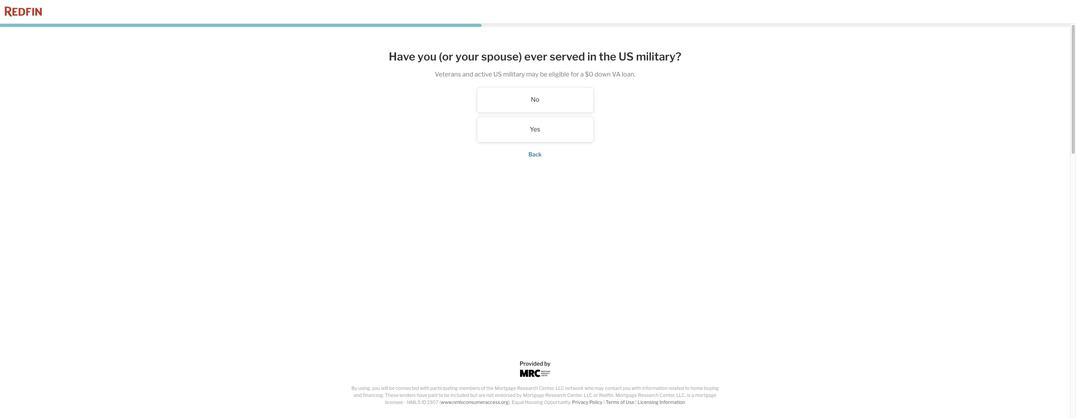 Task type: vqa. For each thing, say whether or not it's contained in the screenshot.
the leftmost the 'Mortgage'
yes



Task type: describe. For each thing, give the bounding box(es) containing it.
by
[[352, 385, 357, 391]]

privacy
[[572, 399, 589, 405]]

1 horizontal spatial center,
[[567, 392, 583, 398]]

2 horizontal spatial center,
[[660, 392, 676, 398]]

redfin.
[[599, 392, 615, 398]]

lenders
[[400, 392, 416, 398]]

1 horizontal spatial research
[[546, 392, 566, 398]]

the inside 'by using, you will be connected with participating members of the mortgage research center, llc network who may contact you with information related to home buying and financing. these lenders have paid to be included but are not endorsed by mortgage research center, llc or redfin. mortgage research center, llc. is a mortgage licensee - nmls id 1907 ('
[[487, 385, 494, 391]]

in
[[588, 50, 597, 63]]

by using, you will be connected with participating members of the mortgage research center, llc network who may contact you with information related to home buying and financing. these lenders have paid to be included but are not endorsed by mortgage research center, llc or redfin. mortgage research center, llc. is a mortgage licensee - nmls id 1907 (
[[352, 385, 719, 405]]

(or
[[439, 50, 453, 63]]

included
[[451, 392, 469, 398]]

(
[[440, 399, 441, 405]]

back
[[529, 151, 542, 158]]

contact
[[605, 385, 622, 391]]

not
[[487, 392, 494, 398]]

-
[[404, 399, 406, 405]]

1907
[[427, 399, 439, 405]]

2 with from the left
[[632, 385, 641, 391]]

have
[[417, 392, 427, 398]]

opportunity.
[[544, 399, 571, 405]]

paid
[[428, 392, 438, 398]]

2 horizontal spatial research
[[638, 392, 659, 398]]

2 horizontal spatial mortgage
[[616, 392, 637, 398]]

us military?
[[619, 50, 682, 63]]

2 horizontal spatial you
[[623, 385, 631, 391]]

$0
[[585, 70, 594, 78]]

by inside 'by using, you will be connected with participating members of the mortgage research center, llc network who may contact you with information related to home buying and financing. these lenders have paid to be included but are not endorsed by mortgage research center, llc or redfin. mortgage research center, llc. is a mortgage licensee - nmls id 1907 ('
[[517, 392, 522, 398]]

a inside 'by using, you will be connected with participating members of the mortgage research center, llc network who may contact you with information related to home buying and financing. these lenders have paid to be included but are not endorsed by mortgage research center, llc or redfin. mortgage research center, llc. is a mortgage licensee - nmls id 1907 ('
[[692, 392, 694, 398]]

or
[[594, 392, 598, 398]]

1 horizontal spatial you
[[418, 50, 437, 63]]

www.nmlsconsumeraccess.org ). equal housing opportunity. privacy policy | terms of use | licensing information
[[441, 399, 686, 405]]

participating
[[431, 385, 458, 391]]

may inside 'by using, you will be connected with participating members of the mortgage research center, llc network who may contact you with information related to home buying and financing. these lenders have paid to be included but are not endorsed by mortgage research center, llc or redfin. mortgage research center, llc. is a mortgage licensee - nmls id 1907 ('
[[595, 385, 604, 391]]

buying
[[704, 385, 719, 391]]

endorsed
[[495, 392, 516, 398]]

licensee
[[385, 399, 403, 405]]

).
[[509, 399, 511, 405]]

1 horizontal spatial by
[[544, 360, 551, 367]]

of for terms
[[621, 399, 625, 405]]

have you (or your spouse) ever served in the us military?
[[389, 50, 682, 63]]

using,
[[358, 385, 371, 391]]

mortgage research center image
[[520, 370, 551, 377]]

use
[[626, 399, 635, 405]]

who
[[585, 385, 594, 391]]

provided by
[[520, 360, 551, 367]]

veterans and active us military may be eligible for a $0 down va loan.
[[435, 70, 636, 78]]

is
[[687, 392, 691, 398]]

active
[[475, 70, 492, 78]]

ever
[[525, 50, 548, 63]]

0 vertical spatial a
[[581, 70, 584, 78]]

1 with from the left
[[420, 385, 430, 391]]

0 horizontal spatial mortgage
[[495, 385, 516, 391]]

military
[[503, 70, 525, 78]]

0 vertical spatial the
[[599, 50, 617, 63]]

veterans
[[435, 70, 461, 78]]

1 | from the left
[[604, 399, 605, 405]]

information
[[660, 399, 686, 405]]

network
[[565, 385, 584, 391]]

www.nmlsconsumeraccess.org
[[441, 399, 509, 405]]



Task type: locate. For each thing, give the bounding box(es) containing it.
research up housing
[[517, 385, 538, 391]]

1 horizontal spatial the
[[599, 50, 617, 63]]

1 vertical spatial and
[[354, 392, 362, 398]]

of up are
[[481, 385, 486, 391]]

of for members
[[481, 385, 486, 391]]

0 horizontal spatial by
[[517, 392, 522, 398]]

0 horizontal spatial center,
[[539, 385, 555, 391]]

0 vertical spatial and
[[463, 70, 473, 78]]

mortgage up housing
[[523, 392, 545, 398]]

financing.
[[363, 392, 384, 398]]

1 horizontal spatial of
[[621, 399, 625, 405]]

spouse)
[[481, 50, 522, 63]]

mortgage
[[695, 392, 717, 398]]

0 horizontal spatial the
[[487, 385, 494, 391]]

eligible
[[549, 70, 570, 78]]

a
[[581, 70, 584, 78], [692, 392, 694, 398]]

0 horizontal spatial and
[[354, 392, 362, 398]]

down
[[595, 70, 611, 78]]

0 horizontal spatial be
[[389, 385, 395, 391]]

for
[[571, 70, 579, 78]]

may
[[526, 70, 539, 78], [595, 385, 604, 391]]

0 horizontal spatial llc
[[556, 385, 564, 391]]

by up equal
[[517, 392, 522, 398]]

1 horizontal spatial and
[[463, 70, 473, 78]]

served
[[550, 50, 585, 63]]

licensing
[[638, 399, 659, 405]]

2 horizontal spatial be
[[540, 70, 548, 78]]

and down by
[[354, 392, 362, 398]]

related
[[669, 385, 684, 391]]

by up mortgage research center image
[[544, 360, 551, 367]]

members
[[459, 385, 480, 391]]

| down redfin.
[[604, 399, 605, 405]]

these
[[385, 392, 399, 398]]

research
[[517, 385, 538, 391], [546, 392, 566, 398], [638, 392, 659, 398]]

1 horizontal spatial may
[[595, 385, 604, 391]]

center, up the opportunity.
[[539, 385, 555, 391]]

0 horizontal spatial of
[[481, 385, 486, 391]]

2 vertical spatial be
[[444, 392, 450, 398]]

0 vertical spatial by
[[544, 360, 551, 367]]

you left (or in the left of the page
[[418, 50, 437, 63]]

and
[[463, 70, 473, 78], [354, 392, 362, 398]]

to up is
[[685, 385, 690, 391]]

provided
[[520, 360, 543, 367]]

yes
[[530, 126, 541, 133]]

but
[[470, 392, 478, 398]]

you right contact
[[623, 385, 631, 391]]

va loan.
[[612, 70, 636, 78]]

be
[[540, 70, 548, 78], [389, 385, 395, 391], [444, 392, 450, 398]]

0 vertical spatial be
[[540, 70, 548, 78]]

0 horizontal spatial with
[[420, 385, 430, 391]]

1 vertical spatial llc
[[584, 392, 593, 398]]

1 vertical spatial may
[[595, 385, 604, 391]]

0 vertical spatial may
[[526, 70, 539, 78]]

to
[[685, 385, 690, 391], [439, 392, 443, 398]]

will
[[381, 385, 388, 391]]

mortgage
[[495, 385, 516, 391], [523, 392, 545, 398], [616, 392, 637, 398]]

0 vertical spatial to
[[685, 385, 690, 391]]

equal
[[512, 399, 524, 405]]

llc.
[[677, 392, 686, 398]]

id
[[422, 399, 426, 405]]

back button
[[529, 151, 542, 158]]

0 horizontal spatial you
[[372, 385, 380, 391]]

0 horizontal spatial |
[[604, 399, 605, 405]]

1 horizontal spatial with
[[632, 385, 641, 391]]

may down the have you (or your spouse) ever served in the us military?
[[526, 70, 539, 78]]

0 horizontal spatial a
[[581, 70, 584, 78]]

connected
[[396, 385, 419, 391]]

terms
[[606, 399, 620, 405]]

have
[[389, 50, 415, 63]]

a left $0
[[581, 70, 584, 78]]

1 horizontal spatial llc
[[584, 392, 593, 398]]

us
[[494, 70, 502, 78]]

have you (or your spouse) ever served in the us military? option group
[[379, 87, 691, 142]]

with up have
[[420, 385, 430, 391]]

1 horizontal spatial to
[[685, 385, 690, 391]]

be left eligible
[[540, 70, 548, 78]]

nmls
[[407, 399, 421, 405]]

with up use
[[632, 385, 641, 391]]

you
[[418, 50, 437, 63], [372, 385, 380, 391], [623, 385, 631, 391]]

housing
[[525, 399, 543, 405]]

|
[[604, 399, 605, 405], [636, 399, 637, 405]]

your
[[456, 50, 479, 63]]

the up the not
[[487, 385, 494, 391]]

www.nmlsconsumeraccess.org link
[[441, 399, 509, 405]]

center, down network
[[567, 392, 583, 398]]

2 | from the left
[[636, 399, 637, 405]]

information
[[642, 385, 668, 391]]

may up or
[[595, 385, 604, 391]]

no
[[531, 96, 540, 103]]

1 vertical spatial of
[[621, 399, 625, 405]]

and left the active
[[463, 70, 473, 78]]

0 horizontal spatial may
[[526, 70, 539, 78]]

are
[[479, 392, 486, 398]]

you up financing.
[[372, 385, 380, 391]]

of inside 'by using, you will be connected with participating members of the mortgage research center, llc network who may contact you with information related to home buying and financing. these lenders have paid to be included but are not endorsed by mortgage research center, llc or redfin. mortgage research center, llc. is a mortgage licensee - nmls id 1907 ('
[[481, 385, 486, 391]]

0 horizontal spatial to
[[439, 392, 443, 398]]

llc
[[556, 385, 564, 391], [584, 392, 593, 398]]

of left use
[[621, 399, 625, 405]]

1 vertical spatial by
[[517, 392, 522, 398]]

the
[[599, 50, 617, 63], [487, 385, 494, 391]]

to up (
[[439, 392, 443, 398]]

1 vertical spatial the
[[487, 385, 494, 391]]

be up these
[[389, 385, 395, 391]]

mortgage up use
[[616, 392, 637, 398]]

privacy policy link
[[572, 399, 603, 405]]

be down participating
[[444, 392, 450, 398]]

mortgage up endorsed
[[495, 385, 516, 391]]

llc up "privacy policy" link
[[584, 392, 593, 398]]

0 vertical spatial of
[[481, 385, 486, 391]]

0 vertical spatial llc
[[556, 385, 564, 391]]

1 horizontal spatial a
[[692, 392, 694, 398]]

center, up information
[[660, 392, 676, 398]]

and inside 'by using, you will be connected with participating members of the mortgage research center, llc network who may contact you with information related to home buying and financing. these lenders have paid to be included but are not endorsed by mortgage research center, llc or redfin. mortgage research center, llc. is a mortgage licensee - nmls id 1907 ('
[[354, 392, 362, 398]]

research up the opportunity.
[[546, 392, 566, 398]]

by
[[544, 360, 551, 367], [517, 392, 522, 398]]

research up 'licensing'
[[638, 392, 659, 398]]

the right in
[[599, 50, 617, 63]]

1 vertical spatial be
[[389, 385, 395, 391]]

licensing information link
[[638, 399, 686, 405]]

with
[[420, 385, 430, 391], [632, 385, 641, 391]]

1 horizontal spatial |
[[636, 399, 637, 405]]

a right is
[[692, 392, 694, 398]]

1 vertical spatial to
[[439, 392, 443, 398]]

center,
[[539, 385, 555, 391], [567, 392, 583, 398], [660, 392, 676, 398]]

of
[[481, 385, 486, 391], [621, 399, 625, 405]]

terms of use link
[[606, 399, 635, 405]]

| right use
[[636, 399, 637, 405]]

llc up the opportunity.
[[556, 385, 564, 391]]

1 horizontal spatial be
[[444, 392, 450, 398]]

policy
[[590, 399, 603, 405]]

1 horizontal spatial mortgage
[[523, 392, 545, 398]]

home
[[691, 385, 703, 391]]

0 horizontal spatial research
[[517, 385, 538, 391]]

1 vertical spatial a
[[692, 392, 694, 398]]



